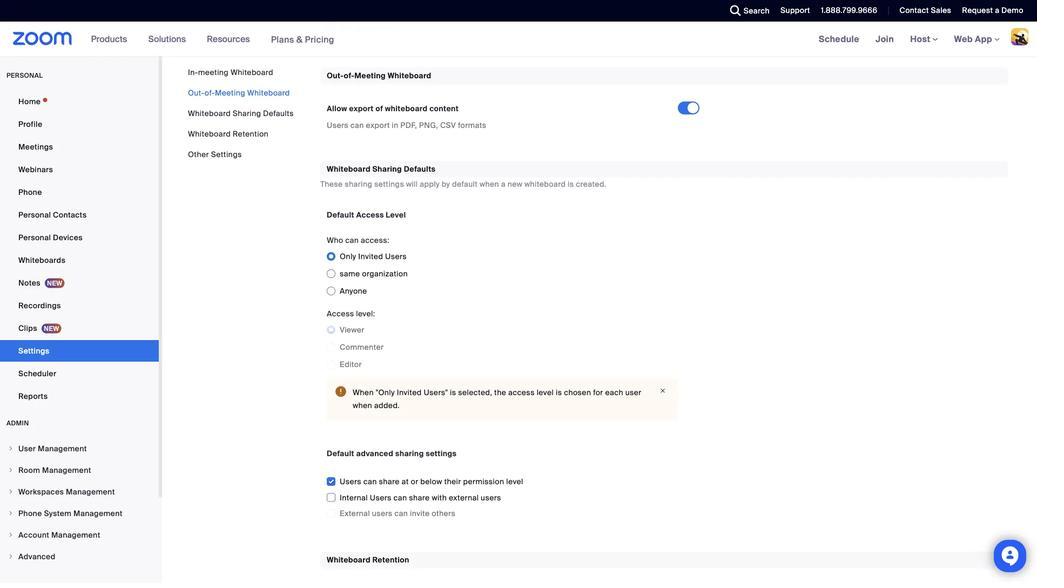 Task type: locate. For each thing, give the bounding box(es) containing it.
whiteboard right "new"
[[525, 179, 566, 189]]

users down permission
[[481, 493, 502, 503]]

1 vertical spatial settings
[[426, 449, 457, 459]]

a left "new"
[[502, 179, 506, 189]]

1 horizontal spatial meeting
[[355, 70, 386, 80]]

settings link
[[0, 341, 159, 362]]

1 horizontal spatial of-
[[344, 70, 355, 80]]

warning image
[[336, 387, 347, 397]]

sharing inside whiteboard sharing defaults these sharing settings will apply by default when a new whiteboard is created.
[[373, 164, 402, 174]]

whiteboard retention element
[[321, 552, 1009, 584]]

0 horizontal spatial invited
[[359, 252, 383, 262]]

out-of-meeting whiteboard up whiteboard sharing defaults
[[188, 88, 290, 98]]

phone system management
[[18, 509, 123, 519]]

plans
[[271, 34, 294, 45]]

0 vertical spatial sharing
[[233, 108, 261, 118]]

personal
[[18, 210, 51, 220], [18, 233, 51, 243]]

csv
[[441, 120, 456, 130]]

default access level
[[327, 210, 406, 220]]

1 vertical spatial level
[[507, 477, 524, 487]]

account
[[18, 531, 49, 541]]

phone system management menu item
[[0, 504, 159, 524]]

whiteboard inside whiteboard sharing defaults these sharing settings will apply by default when a new whiteboard is created.
[[327, 164, 371, 174]]

contacts
[[53, 210, 87, 220]]

at
[[402, 477, 409, 487]]

whiteboard sharing defaults element
[[321, 161, 1009, 535]]

right image down right image
[[8, 554, 14, 561]]

0 vertical spatial default
[[327, 210, 355, 220]]

can
[[351, 120, 364, 130], [346, 236, 359, 246], [364, 477, 377, 487], [394, 493, 407, 503], [395, 509, 408, 519]]

new
[[508, 179, 523, 189]]

of- down meeting
[[205, 88, 215, 98]]

0 horizontal spatial meeting
[[215, 88, 245, 98]]

access up viewer at the bottom left of the page
[[327, 309, 354, 319]]

meeting
[[355, 70, 386, 80], [215, 88, 245, 98]]

product information navigation
[[83, 22, 343, 57]]

whiteboard up users can export in pdf, png, csv formats
[[385, 103, 428, 113]]

1 vertical spatial sharing
[[373, 164, 402, 174]]

settings down whiteboard retention link
[[211, 149, 242, 159]]

default for default advanced sharing settings
[[327, 449, 355, 459]]

settings left will
[[375, 179, 404, 189]]

contact sales link
[[892, 0, 955, 22], [900, 5, 952, 15]]

share up the invite
[[409, 493, 430, 503]]

0 vertical spatial defaults
[[263, 108, 294, 118]]

phone up account
[[18, 509, 42, 519]]

personal up the personal devices
[[18, 210, 51, 220]]

out-of-meeting whiteboard
[[327, 70, 432, 80], [188, 88, 290, 98]]

1 horizontal spatial level
[[537, 388, 554, 398]]

formats
[[458, 120, 487, 130]]

level inside when "only invited users" is selected, the access level is chosen for each user when added.
[[537, 388, 554, 398]]

0 horizontal spatial of-
[[205, 88, 215, 98]]

1 vertical spatial when
[[353, 401, 373, 411]]

webinars link
[[0, 159, 159, 181]]

can inside the out-of-meeting whiteboard element
[[351, 120, 364, 130]]

level right permission
[[507, 477, 524, 487]]

1 horizontal spatial a
[[996, 5, 1000, 15]]

a left demo
[[996, 5, 1000, 15]]

retention down whiteboard sharing defaults
[[233, 129, 269, 139]]

admin menu menu
[[0, 439, 159, 569]]

1 vertical spatial a
[[502, 179, 506, 189]]

0 horizontal spatial access
[[327, 309, 354, 319]]

users down allow at the left top of page
[[327, 120, 349, 130]]

settings
[[375, 179, 404, 189], [426, 449, 457, 459]]

"only
[[376, 388, 395, 398]]

1 phone from the top
[[18, 187, 42, 197]]

invited inside when "only invited users" is selected, the access level is chosen for each user when added.
[[397, 388, 422, 398]]

2 default from the top
[[327, 449, 355, 459]]

invited right "only
[[397, 388, 422, 398]]

0 vertical spatial out-of-meeting whiteboard
[[327, 70, 432, 80]]

default left advanced
[[327, 449, 355, 459]]

can up internal
[[364, 477, 377, 487]]

phone inside "phone system management" menu item
[[18, 509, 42, 519]]

1 horizontal spatial share
[[409, 493, 430, 503]]

settings inside whiteboard sharing defaults these sharing settings will apply by default when a new whiteboard is created.
[[375, 179, 404, 189]]

sharing down out-of-meeting whiteboard link
[[233, 108, 261, 118]]

1.888.799.9666 button
[[813, 0, 881, 22], [822, 5, 878, 15]]

out-of-meeting whiteboard up of
[[327, 70, 432, 80]]

whiteboard retention link
[[188, 129, 269, 139]]

0 vertical spatial invited
[[359, 252, 383, 262]]

sharing
[[233, 108, 261, 118], [373, 164, 402, 174]]

right image for phone
[[8, 511, 14, 517]]

of- up allow at the left top of page
[[344, 70, 355, 80]]

out-
[[327, 70, 344, 80], [188, 88, 205, 98]]

viewer
[[340, 325, 365, 335]]

whiteboard
[[385, 103, 428, 113], [525, 179, 566, 189]]

each
[[606, 388, 624, 398]]

access
[[357, 210, 384, 220], [327, 309, 354, 319]]

2 phone from the top
[[18, 509, 42, 519]]

1 horizontal spatial invited
[[397, 388, 422, 398]]

2 horizontal spatial is
[[568, 179, 574, 189]]

1 vertical spatial personal
[[18, 233, 51, 243]]

users up organization
[[385, 252, 407, 262]]

users inside the out-of-meeting whiteboard element
[[327, 120, 349, 130]]

phone inside phone link
[[18, 187, 42, 197]]

1 vertical spatial of-
[[205, 88, 215, 98]]

editor
[[340, 360, 362, 370]]

1 vertical spatial retention
[[373, 556, 410, 566]]

1 vertical spatial defaults
[[404, 164, 436, 174]]

access left level
[[357, 210, 384, 220]]

1 horizontal spatial defaults
[[404, 164, 436, 174]]

settings up scheduler
[[18, 346, 49, 356]]

level
[[537, 388, 554, 398], [507, 477, 524, 487]]

clips
[[18, 324, 37, 334]]

contact
[[900, 5, 930, 15]]

devices
[[53, 233, 83, 243]]

when right default
[[480, 179, 500, 189]]

phone for phone
[[18, 187, 42, 197]]

0 horizontal spatial share
[[379, 477, 400, 487]]

is left chosen at the bottom right of page
[[556, 388, 562, 398]]

0 horizontal spatial a
[[502, 179, 506, 189]]

1 vertical spatial share
[[409, 493, 430, 503]]

1 horizontal spatial users
[[481, 493, 502, 503]]

export down of
[[366, 120, 390, 130]]

other settings
[[188, 149, 242, 159]]

access:
[[361, 236, 390, 246]]

for
[[594, 388, 604, 398]]

out- inside menu bar
[[188, 88, 205, 98]]

1 horizontal spatial access
[[357, 210, 384, 220]]

1 vertical spatial default
[[327, 449, 355, 459]]

0 vertical spatial access
[[357, 210, 384, 220]]

sharing down in
[[373, 164, 402, 174]]

personal for personal contacts
[[18, 210, 51, 220]]

0 horizontal spatial settings
[[18, 346, 49, 356]]

management for account management
[[51, 531, 100, 541]]

a
[[996, 5, 1000, 15], [502, 179, 506, 189]]

1 right image from the top
[[8, 446, 14, 452]]

personal contacts
[[18, 210, 87, 220]]

anyone
[[340, 286, 367, 296]]

host button
[[911, 33, 939, 45]]

1 horizontal spatial out-
[[327, 70, 344, 80]]

0 vertical spatial sharing
[[345, 179, 373, 189]]

0 vertical spatial level
[[537, 388, 554, 398]]

management up "workspaces management" on the bottom left of the page
[[42, 466, 91, 476]]

right image for user
[[8, 446, 14, 452]]

join
[[876, 33, 895, 45]]

in-meeting whiteboard
[[188, 67, 273, 77]]

out- down 'in-'
[[188, 88, 205, 98]]

access level: option group
[[327, 322, 678, 374]]

scheduler
[[18, 369, 56, 379]]

solutions button
[[148, 22, 191, 56]]

management down room management menu item
[[66, 487, 115, 497]]

these
[[321, 179, 343, 189]]

0 horizontal spatial defaults
[[263, 108, 294, 118]]

1 horizontal spatial is
[[556, 388, 562, 398]]

0 horizontal spatial out-
[[188, 88, 205, 98]]

in
[[392, 120, 399, 130]]

0 vertical spatial settings
[[211, 149, 242, 159]]

meeting down in-meeting whiteboard link
[[215, 88, 245, 98]]

management
[[38, 444, 87, 454], [42, 466, 91, 476], [66, 487, 115, 497], [74, 509, 123, 519], [51, 531, 100, 541]]

personal up whiteboards at the top of the page
[[18, 233, 51, 243]]

defaults up will
[[404, 164, 436, 174]]

4 right image from the top
[[8, 511, 14, 517]]

users right external in the left of the page
[[372, 509, 393, 519]]

who can access: option group
[[327, 248, 678, 300]]

0 vertical spatial whiteboard retention
[[188, 129, 269, 139]]

their
[[445, 477, 461, 487]]

0 horizontal spatial whiteboard
[[385, 103, 428, 113]]

0 horizontal spatial users
[[372, 509, 393, 519]]

can up only
[[346, 236, 359, 246]]

access level:
[[327, 309, 375, 319]]

1 vertical spatial settings
[[18, 346, 49, 356]]

1 default from the top
[[327, 210, 355, 220]]

invited
[[359, 252, 383, 262], [397, 388, 422, 398]]

&
[[297, 34, 303, 45]]

when down when
[[353, 401, 373, 411]]

home link
[[0, 91, 159, 112]]

2 personal from the top
[[18, 233, 51, 243]]

users
[[481, 493, 502, 503], [372, 509, 393, 519]]

web
[[955, 33, 974, 45]]

management down "phone system management" menu item
[[51, 531, 100, 541]]

defaults for whiteboard sharing defaults
[[263, 108, 294, 118]]

whiteboard up these
[[327, 164, 371, 174]]

1 vertical spatial users
[[372, 509, 393, 519]]

1 vertical spatial sharing
[[396, 449, 424, 459]]

in-meeting whiteboard link
[[188, 67, 273, 77]]

defaults down out-of-meeting whiteboard link
[[263, 108, 294, 118]]

right image up right image
[[8, 511, 14, 517]]

0 horizontal spatial when
[[353, 401, 373, 411]]

menu bar
[[188, 67, 294, 160]]

only
[[340, 252, 357, 262]]

account management menu item
[[0, 525, 159, 546]]

0 vertical spatial personal
[[18, 210, 51, 220]]

0 vertical spatial of-
[[344, 70, 355, 80]]

right image inside "phone system management" menu item
[[8, 511, 14, 517]]

1 vertical spatial out-
[[188, 88, 205, 98]]

0 horizontal spatial sharing
[[345, 179, 373, 189]]

right image left user
[[8, 446, 14, 452]]

1 horizontal spatial whiteboard
[[525, 179, 566, 189]]

1 vertical spatial export
[[366, 120, 390, 130]]

settings
[[211, 149, 242, 159], [18, 346, 49, 356]]

1 vertical spatial whiteboard retention
[[327, 556, 410, 566]]

banner
[[0, 22, 1038, 57]]

right image inside workspaces management menu item
[[8, 489, 14, 496]]

0 horizontal spatial whiteboard retention
[[188, 129, 269, 139]]

1 horizontal spatial sharing
[[373, 164, 402, 174]]

right image inside room management menu item
[[8, 468, 14, 474]]

3 right image from the top
[[8, 489, 14, 496]]

whiteboard up whiteboard sharing defaults link
[[247, 88, 290, 98]]

defaults
[[263, 108, 294, 118], [404, 164, 436, 174]]

defaults inside menu bar
[[263, 108, 294, 118]]

meeting up of
[[355, 70, 386, 80]]

right image left room at the bottom of page
[[8, 468, 14, 474]]

0 vertical spatial users
[[481, 493, 502, 503]]

menu bar containing in-meeting whiteboard
[[188, 67, 294, 160]]

1 vertical spatial phone
[[18, 509, 42, 519]]

external
[[449, 493, 479, 503]]

default up who on the top of the page
[[327, 210, 355, 220]]

1 horizontal spatial when
[[480, 179, 500, 189]]

room management menu item
[[0, 461, 159, 481]]

whiteboard retention
[[188, 129, 269, 139], [327, 556, 410, 566]]

0 vertical spatial when
[[480, 179, 500, 189]]

others
[[432, 509, 456, 519]]

room management
[[18, 466, 91, 476]]

0 vertical spatial export
[[349, 103, 374, 113]]

1 vertical spatial invited
[[397, 388, 422, 398]]

all participants option group
[[327, 0, 709, 37]]

personal menu menu
[[0, 91, 159, 409]]

settings up 'users can share at or below their permission level'
[[426, 449, 457, 459]]

2 right image from the top
[[8, 468, 14, 474]]

sharing right these
[[345, 179, 373, 189]]

whiteboard sharing defaults link
[[188, 108, 294, 118]]

whiteboard retention down whiteboard sharing defaults
[[188, 129, 269, 139]]

when "only invited users" is selected, the access level is chosen for each user when added. alert
[[327, 378, 678, 421]]

5 right image from the top
[[8, 554, 14, 561]]

level right access
[[537, 388, 554, 398]]

profile picture image
[[1012, 28, 1029, 45]]

1.888.799.9666
[[822, 5, 878, 15]]

only invited users
[[340, 252, 407, 262]]

share left at
[[379, 477, 400, 487]]

defaults inside whiteboard sharing defaults these sharing settings will apply by default when a new whiteboard is created.
[[404, 164, 436, 174]]

plans & pricing link
[[271, 34, 335, 45], [271, 34, 335, 45]]

phone down the webinars
[[18, 187, 42, 197]]

0 horizontal spatial out-of-meeting whiteboard
[[188, 88, 290, 98]]

right image inside user management menu item
[[8, 446, 14, 452]]

whiteboard up out-of-meeting whiteboard link
[[231, 67, 273, 77]]

sharing
[[345, 179, 373, 189], [396, 449, 424, 459]]

can left in
[[351, 120, 364, 130]]

0 vertical spatial retention
[[233, 129, 269, 139]]

when inside whiteboard sharing defaults these sharing settings will apply by default when a new whiteboard is created.
[[480, 179, 500, 189]]

support
[[781, 5, 811, 15]]

0 horizontal spatial level
[[507, 477, 524, 487]]

0 vertical spatial settings
[[375, 179, 404, 189]]

allow
[[327, 103, 347, 113]]

out- up allow at the left top of page
[[327, 70, 344, 80]]

is left created.
[[568, 179, 574, 189]]

of-
[[344, 70, 355, 80], [205, 88, 215, 98]]

management up room management
[[38, 444, 87, 454]]

export left of
[[349, 103, 374, 113]]

users inside who can access: option group
[[385, 252, 407, 262]]

web app
[[955, 33, 993, 45]]

is inside whiteboard sharing defaults these sharing settings will apply by default when a new whiteboard is created.
[[568, 179, 574, 189]]

retention down external users can invite others
[[373, 556, 410, 566]]

right image left workspaces
[[8, 489, 14, 496]]

by
[[442, 179, 450, 189]]

right image
[[8, 446, 14, 452], [8, 468, 14, 474], [8, 489, 14, 496], [8, 511, 14, 517], [8, 554, 14, 561]]

below
[[421, 477, 443, 487]]

0 vertical spatial a
[[996, 5, 1000, 15]]

1 vertical spatial out-of-meeting whiteboard
[[188, 88, 290, 98]]

users"
[[424, 388, 448, 398]]

default
[[327, 210, 355, 220], [327, 449, 355, 459]]

1 vertical spatial whiteboard
[[525, 179, 566, 189]]

sharing up at
[[396, 449, 424, 459]]

1 personal from the top
[[18, 210, 51, 220]]

0 horizontal spatial sharing
[[233, 108, 261, 118]]

recordings link
[[0, 295, 159, 317]]

1 horizontal spatial settings
[[426, 449, 457, 459]]

is right the users"
[[450, 388, 456, 398]]

banner containing products
[[0, 22, 1038, 57]]

management down workspaces management menu item on the bottom of page
[[74, 509, 123, 519]]

can for share
[[364, 477, 377, 487]]

profile
[[18, 119, 42, 129]]

0 vertical spatial phone
[[18, 187, 42, 197]]

1 horizontal spatial out-of-meeting whiteboard
[[327, 70, 432, 80]]

0 horizontal spatial settings
[[375, 179, 404, 189]]

whiteboard retention down external in the left of the page
[[327, 556, 410, 566]]

1 vertical spatial access
[[327, 309, 354, 319]]

management for user management
[[38, 444, 87, 454]]

invited down access:
[[359, 252, 383, 262]]

with
[[432, 493, 447, 503]]

when "only invited users" is selected, the access level is chosen for each user when added.
[[353, 388, 642, 411]]



Task type: vqa. For each thing, say whether or not it's contained in the screenshot.
bottommost Invited
yes



Task type: describe. For each thing, give the bounding box(es) containing it.
advanced menu item
[[0, 547, 159, 568]]

solutions
[[148, 33, 186, 45]]

users up internal
[[340, 477, 362, 487]]

the
[[495, 388, 507, 398]]

same organization
[[340, 269, 408, 279]]

1 vertical spatial meeting
[[215, 88, 245, 98]]

0 vertical spatial out-
[[327, 70, 344, 80]]

workspaces management menu item
[[0, 482, 159, 503]]

products
[[91, 33, 127, 45]]

chosen
[[564, 388, 592, 398]]

level for access
[[537, 388, 554, 398]]

user management menu item
[[0, 439, 159, 459]]

room
[[18, 466, 40, 476]]

whiteboard inside whiteboard sharing defaults these sharing settings will apply by default when a new whiteboard is created.
[[525, 179, 566, 189]]

0 horizontal spatial retention
[[233, 129, 269, 139]]

sharing for whiteboard sharing defaults
[[233, 108, 261, 118]]

sharing for whiteboard sharing defaults these sharing settings will apply by default when a new whiteboard is created.
[[373, 164, 402, 174]]

notes
[[18, 278, 41, 288]]

1 horizontal spatial whiteboard retention
[[327, 556, 410, 566]]

meetings navigation
[[811, 22, 1038, 57]]

will
[[406, 179, 418, 189]]

participants
[[351, 23, 395, 33]]

access
[[509, 388, 535, 398]]

invited inside who can access: option group
[[359, 252, 383, 262]]

or
[[411, 477, 419, 487]]

who
[[327, 236, 344, 246]]

when inside when "only invited users" is selected, the access level is chosen for each user when added.
[[353, 401, 373, 411]]

contact sales
[[900, 5, 952, 15]]

external
[[340, 509, 370, 519]]

organization
[[362, 269, 408, 279]]

personal devices link
[[0, 227, 159, 249]]

management for workspaces management
[[66, 487, 115, 497]]

settings inside personal menu menu
[[18, 346, 49, 356]]

schedule link
[[811, 22, 868, 56]]

search
[[744, 6, 770, 16]]

out-of-meeting whiteboard element
[[321, 67, 1009, 144]]

commenter
[[340, 343, 384, 353]]

whiteboard retention inside menu bar
[[188, 129, 269, 139]]

whiteboard up other settings in the left of the page
[[188, 129, 231, 139]]

users up external users can invite others
[[370, 493, 392, 503]]

plans & pricing
[[271, 34, 335, 45]]

all participants
[[340, 23, 395, 33]]

in-
[[188, 67, 198, 77]]

png,
[[419, 120, 439, 130]]

internal
[[340, 493, 368, 503]]

management for room management
[[42, 466, 91, 476]]

clips link
[[0, 318, 159, 339]]

notes link
[[0, 272, 159, 294]]

meeting
[[198, 67, 229, 77]]

of- inside menu bar
[[205, 88, 215, 98]]

personal devices
[[18, 233, 83, 243]]

users can export in pdf, png, csv formats
[[327, 120, 487, 130]]

right image
[[8, 532, 14, 539]]

added.
[[375, 401, 400, 411]]

whiteboard up whiteboard retention link
[[188, 108, 231, 118]]

phone for phone system management
[[18, 509, 42, 519]]

same
[[340, 269, 360, 279]]

user management
[[18, 444, 87, 454]]

external users can invite others
[[340, 509, 456, 519]]

right image inside advanced menu item
[[8, 554, 14, 561]]

level for permission
[[507, 477, 524, 487]]

pricing
[[305, 34, 335, 45]]

request
[[963, 5, 994, 15]]

can for export
[[351, 120, 364, 130]]

content
[[430, 103, 459, 113]]

a inside whiteboard sharing defaults these sharing settings will apply by default when a new whiteboard is created.
[[502, 179, 506, 189]]

demo
[[1002, 5, 1024, 15]]

request a demo
[[963, 5, 1024, 15]]

search button
[[723, 0, 773, 22]]

pdf,
[[401, 120, 417, 130]]

whiteboard down external in the left of the page
[[327, 556, 371, 566]]

1 horizontal spatial settings
[[211, 149, 242, 159]]

personal contacts link
[[0, 204, 159, 226]]

can up external users can invite others
[[394, 493, 407, 503]]

right image for room
[[8, 468, 14, 474]]

resources
[[207, 33, 250, 45]]

right image for workspaces
[[8, 489, 14, 496]]

when
[[353, 388, 374, 398]]

default for default access level
[[327, 210, 355, 220]]

meetings link
[[0, 136, 159, 158]]

webinars
[[18, 165, 53, 175]]

close image
[[657, 387, 670, 396]]

invite
[[410, 509, 430, 519]]

selected,
[[459, 388, 493, 398]]

apply
[[420, 179, 440, 189]]

of
[[376, 103, 383, 113]]

0 vertical spatial meeting
[[355, 70, 386, 80]]

default advanced sharing settings
[[327, 449, 457, 459]]

whiteboards link
[[0, 250, 159, 271]]

whiteboard sharing defaults these sharing settings will apply by default when a new whiteboard is created.
[[321, 164, 607, 189]]

0 vertical spatial whiteboard
[[385, 103, 428, 113]]

0 horizontal spatial is
[[450, 388, 456, 398]]

app
[[976, 33, 993, 45]]

home
[[18, 96, 41, 106]]

internal users can share with external users
[[340, 493, 502, 503]]

schedule
[[819, 33, 860, 45]]

can left the invite
[[395, 509, 408, 519]]

phone link
[[0, 182, 159, 203]]

can for access:
[[346, 236, 359, 246]]

sales
[[932, 5, 952, 15]]

user
[[18, 444, 36, 454]]

profile link
[[0, 114, 159, 135]]

zoom logo image
[[13, 32, 72, 45]]

1 horizontal spatial sharing
[[396, 449, 424, 459]]

0 vertical spatial share
[[379, 477, 400, 487]]

1 horizontal spatial retention
[[373, 556, 410, 566]]

resources button
[[207, 22, 255, 56]]

sharing inside whiteboard sharing defaults these sharing settings will apply by default when a new whiteboard is created.
[[345, 179, 373, 189]]

other
[[188, 149, 209, 159]]

allow export of whiteboard content
[[327, 103, 459, 113]]

user
[[626, 388, 642, 398]]

default
[[452, 179, 478, 189]]

advanced
[[357, 449, 394, 459]]

level
[[386, 210, 406, 220]]

whiteboard up allow export of whiteboard content
[[388, 70, 432, 80]]

workspaces management
[[18, 487, 115, 497]]

permission
[[463, 477, 505, 487]]

personal for personal devices
[[18, 233, 51, 243]]

web app button
[[955, 33, 1001, 45]]

defaults for whiteboard sharing defaults these sharing settings will apply by default when a new whiteboard is created.
[[404, 164, 436, 174]]

advanced
[[18, 552, 55, 562]]



